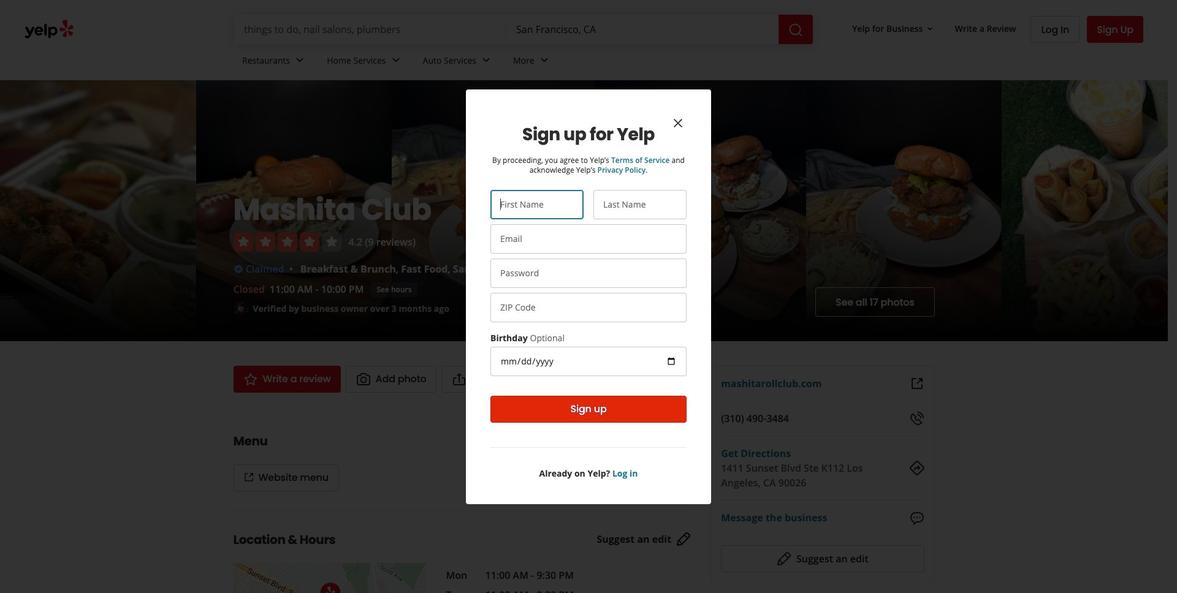 Task type: describe. For each thing, give the bounding box(es) containing it.
map image
[[233, 564, 427, 594]]

close image
[[671, 116, 686, 131]]

24 share v2 image
[[452, 372, 467, 387]]

24 camera v2 image
[[356, 372, 371, 387]]

4.2 star rating image
[[233, 232, 341, 252]]

search image
[[789, 23, 803, 37]]

photo of mashita club - los angeles, ca, us. hot chicken sandwich image
[[392, 80, 595, 342]]

photo of mashita club - los angeles, ca, us. spicy chicken sandwich image
[[806, 80, 1002, 342]]

Email email field
[[491, 224, 687, 254]]

24 save outline v2 image
[[526, 372, 541, 387]]

24 chevron down v2 image
[[537, 53, 552, 68]]

16 chevron down v2 image
[[926, 24, 936, 34]]

24 directions v2 image
[[910, 461, 925, 476]]

16 claim filled v2 image
[[233, 264, 243, 274]]

business categories element
[[232, 44, 1144, 80]]



Task type: vqa. For each thing, say whether or not it's contained in the screenshot.
first Photo of Mashita Club - Los Angeles, CA, US. from left
yes



Task type: locate. For each thing, give the bounding box(es) containing it.
24 message v2 image
[[910, 511, 925, 526]]

Birthday date field
[[491, 347, 687, 376]]

24 chevron down v2 image
[[293, 53, 307, 68], [389, 53, 403, 68], [479, 53, 494, 68]]

2 photo of mashita club - los angeles, ca, us. image from the left
[[1002, 80, 1178, 342]]

Password password field
[[491, 259, 687, 288]]

None search field
[[234, 15, 813, 44]]

ZIP Code text field
[[491, 293, 687, 322]]

menu element
[[214, 413, 691, 492]]

Last Name text field
[[594, 190, 687, 219]]

1 horizontal spatial photo of mashita club - los angeles, ca, us. image
[[1002, 80, 1178, 342]]

2 24 chevron down v2 image from the left
[[389, 53, 403, 68]]

24 pencil v2 image
[[677, 532, 691, 547]]

photo of mashita club - los angeles, ca, us. sunset blvd roll with salmon sashimi and miso soup image
[[0, 80, 196, 342]]

24 external link v2 image
[[910, 377, 925, 391]]

24 star v2 image
[[243, 372, 258, 387]]

24 pencil v2 image
[[777, 552, 792, 567]]

24 phone v2 image
[[910, 412, 925, 426]]

0 horizontal spatial 24 chevron down v2 image
[[293, 53, 307, 68]]

location & hours element
[[214, 512, 711, 594]]

First Name text field
[[491, 190, 584, 219]]

1 horizontal spatial 24 chevron down v2 image
[[389, 53, 403, 68]]

0 horizontal spatial photo of mashita club - los angeles, ca, us. image
[[595, 80, 806, 342]]

16 external link v2 image
[[244, 473, 254, 483]]

1 24 chevron down v2 image from the left
[[293, 53, 307, 68]]

dialog
[[0, 0, 1178, 594]]

3 24 chevron down v2 image from the left
[[479, 53, 494, 68]]

photo of mashita club - los angeles, ca, us. chicken sandwich image
[[196, 80, 392, 342]]

2 horizontal spatial 24 chevron down v2 image
[[479, 53, 494, 68]]

photo of mashita club - los angeles, ca, us. image
[[595, 80, 806, 342], [1002, 80, 1178, 342]]

1 photo of mashita club - los angeles, ca, us. image from the left
[[595, 80, 806, 342]]



